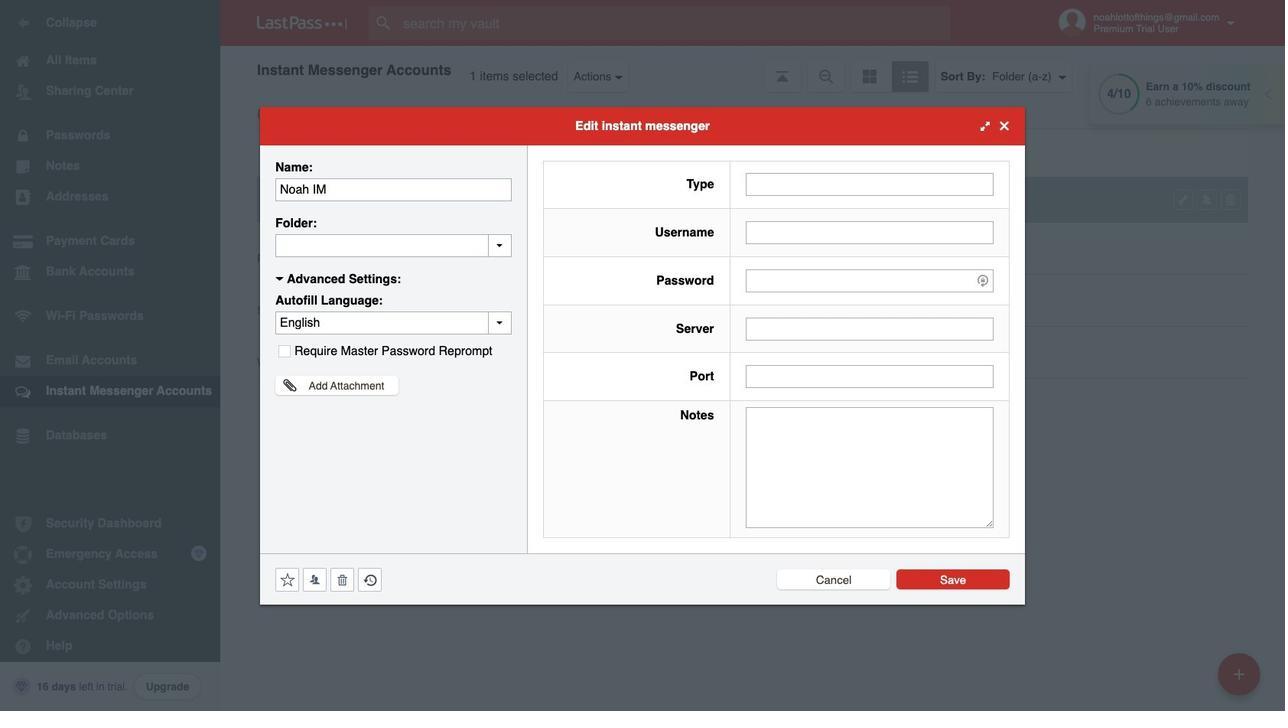 Task type: describe. For each thing, give the bounding box(es) containing it.
search my vault text field
[[369, 6, 981, 40]]

vault options navigation
[[220, 46, 1286, 92]]

new item navigation
[[1213, 648, 1271, 711]]



Task type: locate. For each thing, give the bounding box(es) containing it.
new item image
[[1235, 669, 1245, 679]]

main navigation navigation
[[0, 0, 220, 711]]

None text field
[[746, 173, 994, 196], [276, 178, 512, 201], [276, 234, 512, 257], [746, 317, 994, 340], [746, 173, 994, 196], [276, 178, 512, 201], [276, 234, 512, 257], [746, 317, 994, 340]]

dialog
[[260, 107, 1026, 604]]

None text field
[[746, 221, 994, 244], [746, 365, 994, 388], [746, 407, 994, 528], [746, 221, 994, 244], [746, 365, 994, 388], [746, 407, 994, 528]]

Search search field
[[369, 6, 981, 40]]

None password field
[[746, 269, 994, 292]]

lastpass image
[[257, 16, 348, 30]]



